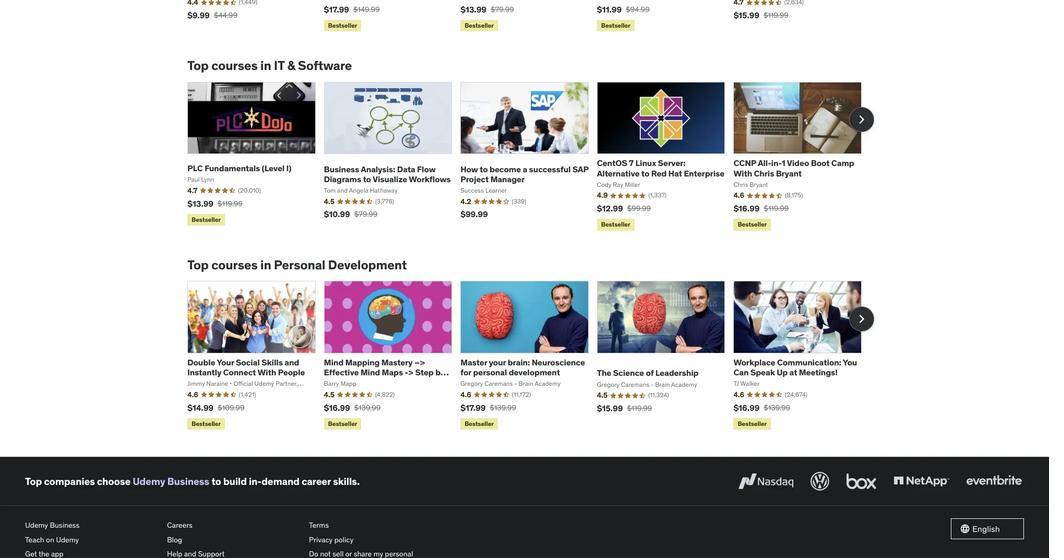 Task type: locate. For each thing, give the bounding box(es) containing it.
development
[[509, 367, 560, 377]]

2 vertical spatial business
[[50, 521, 79, 530]]

to for business analysis: data flow diagrams to visualize workflows
[[363, 174, 371, 184]]

0 vertical spatial udemy business link
[[133, 475, 209, 487]]

you
[[843, 357, 857, 367]]

1 vertical spatial courses
[[211, 257, 258, 273]]

2 carousel element from the top
[[187, 281, 875, 432]]

in left 'it'
[[260, 58, 271, 74]]

to left red
[[642, 168, 650, 178]]

with inside ccnp all-in-1 video boot camp with chris bryant
[[734, 168, 752, 178]]

udemy business link up careers
[[133, 475, 209, 487]]

business left analysis:
[[324, 164, 359, 174]]

0 vertical spatial top
[[187, 58, 209, 74]]

to for centos 7 linux server: alternative to red hat enterprise
[[642, 168, 650, 178]]

1 vertical spatial udemy business link
[[25, 518, 159, 533]]

netapp image
[[892, 470, 952, 493]]

build
[[223, 475, 247, 487]]

privacy
[[309, 535, 333, 544]]

1 horizontal spatial business
[[167, 475, 209, 487]]

1 horizontal spatial with
[[734, 168, 752, 178]]

effective
[[324, 367, 359, 377]]

udemy up "teach" on the bottom left of page
[[25, 521, 48, 530]]

centos 7 linux server: alternative to red hat enterprise
[[597, 158, 725, 178]]

0 vertical spatial business
[[324, 164, 359, 174]]

step
[[415, 367, 434, 377], [324, 377, 342, 387]]

1 carousel element from the top
[[187, 82, 875, 233]]

next image
[[854, 111, 870, 128], [854, 310, 870, 327]]

(level
[[262, 163, 285, 173]]

–>
[[415, 357, 425, 367]]

top courses in personal development
[[187, 257, 407, 273]]

workplace communication: you can speak up at meetings! link
[[734, 357, 857, 377]]

2 horizontal spatial business
[[324, 164, 359, 174]]

0 horizontal spatial step
[[324, 377, 342, 387]]

i)
[[286, 163, 292, 173]]

development
[[328, 257, 407, 273]]

connect
[[223, 367, 256, 377]]

with inside double your social skills and instantly connect with people
[[258, 367, 276, 377]]

career
[[302, 475, 331, 487]]

brain:
[[508, 357, 530, 367]]

1 vertical spatial with
[[258, 367, 276, 377]]

to inside business analysis: data flow diagrams to visualize workflows
[[363, 174, 371, 184]]

1 horizontal spatial mind
[[361, 367, 380, 377]]

manager
[[491, 174, 525, 184]]

plc fundamentals (level i) link
[[187, 163, 292, 173]]

workplace
[[734, 357, 776, 367]]

courses for it
[[211, 58, 258, 74]]

project
[[461, 174, 489, 184]]

business analysis: data flow diagrams to visualize workflows
[[324, 164, 451, 184]]

bryant
[[776, 168, 802, 178]]

udemy right on
[[56, 535, 79, 544]]

business inside 'udemy business teach on udemy'
[[50, 521, 79, 530]]

1 in from the top
[[260, 58, 271, 74]]

diagrams
[[324, 174, 361, 184]]

with
[[734, 168, 752, 178], [258, 367, 276, 377]]

the science of leadership link
[[597, 368, 699, 378]]

mind
[[324, 357, 344, 367], [361, 367, 380, 377]]

business up careers
[[167, 475, 209, 487]]

1 vertical spatial business
[[167, 475, 209, 487]]

terms link
[[309, 518, 443, 533]]

video
[[787, 158, 809, 168]]

next image up you
[[854, 310, 870, 327]]

1 vertical spatial in
[[260, 257, 271, 273]]

carousel element containing double your social skills and instantly connect with people
[[187, 281, 875, 432]]

flow
[[417, 164, 436, 174]]

top
[[187, 58, 209, 74], [187, 257, 209, 273], [25, 475, 42, 487]]

skills.
[[333, 475, 360, 487]]

all-
[[758, 158, 772, 168]]

communication:
[[777, 357, 842, 367]]

0 horizontal spatial business
[[50, 521, 79, 530]]

0 vertical spatial in-
[[771, 158, 782, 168]]

red
[[651, 168, 667, 178]]

0 vertical spatial in
[[260, 58, 271, 74]]

master your brain: neuroscience for personal development
[[461, 357, 585, 377]]

udemy business link up on
[[25, 518, 159, 533]]

choose
[[97, 475, 131, 487]]

box image
[[844, 470, 879, 493]]

and
[[285, 357, 299, 367]]

visualize
[[373, 174, 407, 184]]

0 vertical spatial with
[[734, 168, 752, 178]]

to inside "centos 7 linux server: alternative to red hat enterprise"
[[642, 168, 650, 178]]

1 vertical spatial next image
[[854, 310, 870, 327]]

terms privacy policy
[[309, 521, 354, 544]]

2 vertical spatial udemy
[[56, 535, 79, 544]]

udemy business teach on udemy
[[25, 521, 79, 544]]

blog
[[167, 535, 182, 544]]

of
[[646, 368, 654, 378]]

1 vertical spatial top
[[187, 257, 209, 273]]

maps
[[382, 367, 403, 377]]

0 horizontal spatial with
[[258, 367, 276, 377]]

data
[[397, 164, 415, 174]]

to inside how to become a successful sap project manager
[[480, 164, 488, 174]]

become
[[490, 164, 521, 174]]

the science of leadership
[[597, 368, 699, 378]]

2 courses from the top
[[211, 257, 258, 273]]

udemy business link
[[133, 475, 209, 487], [25, 518, 159, 533]]

in left "personal"
[[260, 257, 271, 273]]

eventbrite image
[[964, 470, 1024, 493]]

mind left "maps" at the left bottom of page
[[361, 367, 380, 377]]

1 vertical spatial in-
[[249, 475, 262, 487]]

at
[[790, 367, 798, 377]]

1 horizontal spatial in-
[[771, 158, 782, 168]]

2 next image from the top
[[854, 310, 870, 327]]

0 horizontal spatial udemy
[[25, 521, 48, 530]]

volkswagen image
[[809, 470, 832, 493]]

top companies choose udemy business to build in-demand career skills.
[[25, 475, 360, 487]]

courses
[[211, 58, 258, 74], [211, 257, 258, 273]]

mind left mapping
[[324, 357, 344, 367]]

the
[[597, 368, 612, 378]]

personal
[[274, 257, 326, 273]]

sap
[[573, 164, 589, 174]]

server:
[[658, 158, 686, 168]]

2 in from the top
[[260, 257, 271, 273]]

business analysis: data flow diagrams to visualize workflows link
[[324, 164, 451, 184]]

1 next image from the top
[[854, 111, 870, 128]]

1 vertical spatial carousel element
[[187, 281, 875, 432]]

to left visualize
[[363, 174, 371, 184]]

next image for top courses in personal development
[[854, 310, 870, 327]]

next image up camp
[[854, 111, 870, 128]]

0 vertical spatial next image
[[854, 111, 870, 128]]

step right >
[[415, 367, 434, 377]]

to left build
[[212, 475, 221, 487]]

to right the how
[[480, 164, 488, 174]]

with left the chris
[[734, 168, 752, 178]]

up
[[777, 367, 788, 377]]

demand
[[262, 475, 300, 487]]

business
[[324, 164, 359, 174], [167, 475, 209, 487], [50, 521, 79, 530]]

speak
[[751, 367, 775, 377]]

2 horizontal spatial udemy
[[133, 475, 165, 487]]

carousel element containing centos 7 linux server: alternative to red hat enterprise
[[187, 82, 875, 233]]

carousel element
[[187, 82, 875, 233], [187, 281, 875, 432]]

english button
[[951, 518, 1024, 539]]

enterprise
[[684, 168, 725, 178]]

0 vertical spatial courses
[[211, 58, 258, 74]]

with left people
[[258, 367, 276, 377]]

1 courses from the top
[[211, 58, 258, 74]]

udemy right choose
[[133, 475, 165, 487]]

1 horizontal spatial udemy
[[56, 535, 79, 544]]

to
[[480, 164, 488, 174], [642, 168, 650, 178], [363, 174, 371, 184], [212, 475, 221, 487]]

step right people
[[324, 377, 342, 387]]

courses for personal
[[211, 257, 258, 273]]

0 vertical spatial carousel element
[[187, 82, 875, 233]]

business up on
[[50, 521, 79, 530]]

leadership
[[656, 368, 699, 378]]



Task type: describe. For each thing, give the bounding box(es) containing it.
in- inside ccnp all-in-1 video boot camp with chris bryant
[[771, 158, 782, 168]]

your
[[489, 357, 506, 367]]

1 vertical spatial udemy
[[25, 521, 48, 530]]

camp
[[832, 158, 855, 168]]

master your brain: neuroscience for personal development link
[[461, 357, 585, 377]]

hat
[[669, 168, 682, 178]]

blog link
[[167, 533, 301, 547]]

privacy policy link
[[309, 533, 443, 547]]

instantly
[[187, 367, 221, 377]]

workflows
[[409, 174, 451, 184]]

ccnp
[[734, 158, 757, 168]]

7
[[629, 158, 634, 168]]

software
[[298, 58, 352, 74]]

0 horizontal spatial in-
[[249, 475, 262, 487]]

careers
[[167, 521, 193, 530]]

meetings!
[[799, 367, 838, 377]]

plc
[[187, 163, 203, 173]]

chris
[[754, 168, 775, 178]]

how to become a successful sap project manager
[[461, 164, 589, 184]]

teach on udemy link
[[25, 533, 159, 547]]

ccnp all-in-1 video boot camp with chris bryant link
[[734, 158, 855, 178]]

double your social skills and instantly connect with people
[[187, 357, 305, 377]]

analysis:
[[361, 164, 395, 174]]

for
[[461, 367, 472, 377]]

top for top courses in it & software
[[187, 58, 209, 74]]

carousel element for top courses in personal development
[[187, 281, 875, 432]]

linux
[[636, 158, 656, 168]]

in for it
[[260, 58, 271, 74]]

0 horizontal spatial mind
[[324, 357, 344, 367]]

2 vertical spatial top
[[25, 475, 42, 487]]

policy
[[335, 535, 354, 544]]

fundamentals
[[205, 163, 260, 173]]

master
[[461, 357, 487, 367]]

>
[[408, 367, 414, 377]]

&
[[287, 58, 295, 74]]

next image for top courses in it & software
[[854, 111, 870, 128]]

companies
[[44, 475, 95, 487]]

your
[[217, 357, 234, 367]]

plc fundamentals (level i)
[[187, 163, 292, 173]]

english
[[973, 524, 1000, 534]]

mind mapping mastery –> effective mind maps -> step by step
[[324, 357, 445, 387]]

successful
[[529, 164, 571, 174]]

science
[[613, 368, 644, 378]]

with for chris
[[734, 168, 752, 178]]

neuroscience
[[532, 357, 585, 367]]

mapping
[[345, 357, 380, 367]]

0 vertical spatial udemy
[[133, 475, 165, 487]]

skills
[[262, 357, 283, 367]]

careers blog
[[167, 521, 193, 544]]

top courses in it & software
[[187, 58, 352, 74]]

nasdaq image
[[736, 470, 796, 493]]

centos
[[597, 158, 627, 168]]

top for top courses in personal development
[[187, 257, 209, 273]]

can
[[734, 367, 749, 377]]

carousel element for top courses in it & software
[[187, 82, 875, 233]]

business inside business analysis: data flow diagrams to visualize workflows
[[324, 164, 359, 174]]

mind mapping mastery –> effective mind maps -> step by step link
[[324, 357, 449, 387]]

terms
[[309, 521, 329, 530]]

boot
[[811, 158, 830, 168]]

how
[[461, 164, 478, 174]]

people
[[278, 367, 305, 377]]

double your social skills and instantly connect with people link
[[187, 357, 305, 377]]

1 horizontal spatial step
[[415, 367, 434, 377]]

by
[[436, 367, 445, 377]]

it
[[274, 58, 285, 74]]

centos 7 linux server: alternative to red hat enterprise link
[[597, 158, 725, 178]]

to for top companies choose udemy business to build in-demand career skills.
[[212, 475, 221, 487]]

-
[[405, 367, 408, 377]]

alternative
[[597, 168, 640, 178]]

on
[[46, 535, 54, 544]]

small image
[[960, 524, 971, 534]]

double
[[187, 357, 215, 367]]

a
[[523, 164, 527, 174]]

workplace communication: you can speak up at meetings!
[[734, 357, 857, 377]]

ccnp all-in-1 video boot camp with chris bryant
[[734, 158, 855, 178]]

mastery
[[382, 357, 413, 367]]

in for personal
[[260, 257, 271, 273]]

with for people
[[258, 367, 276, 377]]



Task type: vqa. For each thing, say whether or not it's contained in the screenshot.
'PLC Fundamentals (Level I)' 'link'
yes



